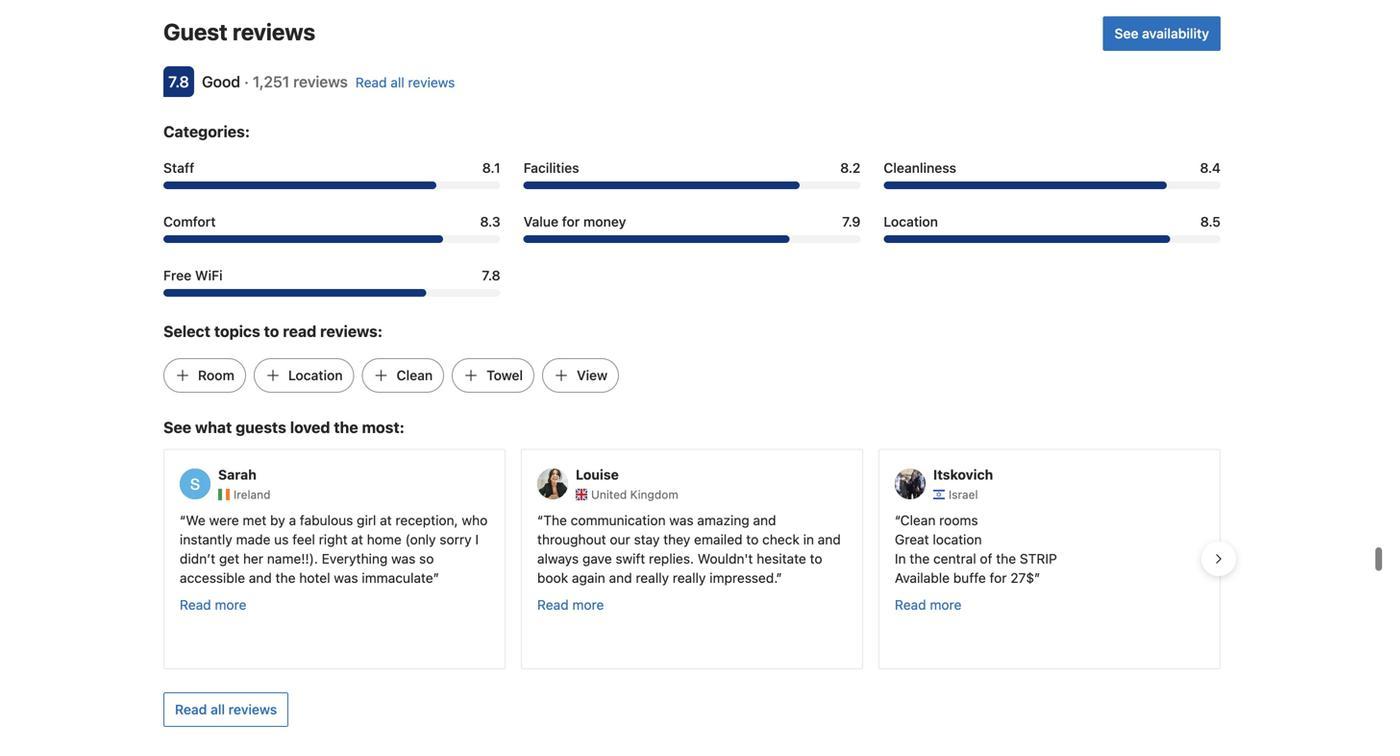 Task type: locate. For each thing, give the bounding box(es) containing it.
the right the of in the bottom right of the page
[[996, 551, 1016, 567]]

location 8.5 meter
[[884, 235, 1221, 243]]

read all reviews
[[356, 74, 455, 90], [175, 702, 277, 718]]

1 vertical spatial location
[[288, 368, 343, 383]]

1 horizontal spatial "
[[537, 513, 543, 529]]

8.1
[[482, 160, 501, 176]]

read
[[283, 322, 317, 341]]

united kingdom image
[[576, 489, 587, 501]]

read more button down available
[[895, 596, 962, 615]]

israel
[[949, 488, 978, 502]]

7.8 left rated good element
[[168, 72, 189, 91]]

the
[[334, 419, 358, 437], [910, 551, 930, 567], [996, 551, 1016, 567], [276, 571, 296, 586]]

and right the in
[[818, 532, 841, 548]]

to left the read
[[264, 322, 279, 341]]

more down available
[[930, 597, 962, 613]]

" inside " we were met by a fabulous girl at reception, who instantly made us feel right at home (only sorry i didn't get her name!!). everything was so accessible and the hotel was immaculate
[[180, 513, 186, 529]]

0 vertical spatial location
[[884, 214, 938, 230]]

her
[[243, 551, 263, 567]]

they
[[664, 532, 691, 548]]

2 read more from the left
[[537, 597, 604, 613]]

0 vertical spatial see
[[1115, 25, 1139, 41]]

" up throughout
[[537, 513, 543, 529]]

was inside " the communication was amazing and throughout our stay they emailed to check in and always gave swift replies. wouldn't hesitate to book again and really really impressed.
[[669, 513, 694, 529]]

read more button
[[180, 596, 247, 615], [537, 596, 604, 615], [895, 596, 962, 615]]

3 more from the left
[[930, 597, 962, 613]]

1 read more button from the left
[[180, 596, 247, 615]]

was up they
[[669, 513, 694, 529]]

check
[[762, 532, 800, 548]]

was up the immaculate in the left bottom of the page
[[391, 551, 416, 567]]

read more button for book
[[537, 596, 604, 615]]

" for " we were met by a fabulous girl at reception, who instantly made us feel right at home (only sorry i didn't get her name!!). everything was so accessible and the hotel was immaculate
[[180, 513, 186, 529]]

3 read more button from the left
[[895, 596, 962, 615]]

0 vertical spatial was
[[669, 513, 694, 529]]

who
[[462, 513, 488, 529]]

available
[[895, 571, 950, 586]]

7.8
[[168, 72, 189, 91], [482, 268, 501, 283]]

2 horizontal spatial "
[[1035, 571, 1041, 586]]

and
[[753, 513, 776, 529], [818, 532, 841, 548], [249, 571, 272, 586], [609, 571, 632, 586]]

" we were met by a fabulous girl at reception, who instantly made us feel right at home (only sorry i didn't get her name!!). everything was so accessible and the hotel was immaculate
[[180, 513, 488, 586]]

for inside " clean rooms great location in the central of  the strip available buffe for 27$
[[990, 571, 1007, 586]]

0 horizontal spatial "
[[180, 513, 186, 529]]

see availability
[[1115, 25, 1209, 41]]

2 more from the left
[[572, 597, 604, 613]]

reviews inside button
[[229, 702, 277, 718]]

home
[[367, 532, 402, 548]]

1 vertical spatial for
[[990, 571, 1007, 586]]

read more for get
[[180, 597, 247, 613]]

1 horizontal spatial "
[[776, 571, 782, 586]]

0 vertical spatial clean
[[397, 368, 433, 383]]

location
[[884, 214, 938, 230], [288, 368, 343, 383]]

1 horizontal spatial to
[[746, 532, 759, 548]]

"
[[180, 513, 186, 529], [537, 513, 543, 529], [895, 513, 901, 529]]

1 horizontal spatial really
[[673, 571, 706, 586]]

2 horizontal spatial read more button
[[895, 596, 962, 615]]

the inside " we were met by a fabulous girl at reception, who instantly made us feel right at home (only sorry i didn't get her name!!). everything was so accessible and the hotel was immaculate
[[276, 571, 296, 586]]

0 horizontal spatial 7.8
[[168, 72, 189, 91]]

read for " clean rooms great location in the central of  the strip available buffe for 27$
[[895, 597, 926, 613]]

wouldn't
[[698, 551, 753, 567]]

and down her
[[249, 571, 272, 586]]

0 horizontal spatial more
[[215, 597, 247, 613]]

read more
[[180, 597, 247, 613], [537, 597, 604, 613], [895, 597, 962, 613]]

read
[[356, 74, 387, 90], [180, 597, 211, 613], [537, 597, 569, 613], [895, 597, 926, 613], [175, 702, 207, 718]]

" down so
[[433, 571, 439, 586]]

to left 'check'
[[746, 532, 759, 548]]

to down the in
[[810, 551, 823, 567]]

2 read more button from the left
[[537, 596, 604, 615]]

more down again
[[572, 597, 604, 613]]

comfort
[[163, 214, 216, 230]]

0 horizontal spatial for
[[562, 214, 580, 230]]

at up everything
[[351, 532, 363, 548]]

0 horizontal spatial to
[[264, 322, 279, 341]]

read more for book
[[537, 597, 604, 613]]

1 horizontal spatial read more button
[[537, 596, 604, 615]]

was
[[669, 513, 694, 529], [391, 551, 416, 567], [334, 571, 358, 586]]

" down strip
[[1035, 571, 1041, 586]]

(only
[[405, 532, 436, 548]]

0 horizontal spatial clean
[[397, 368, 433, 383]]

1 vertical spatial read all reviews
[[175, 702, 277, 718]]

location down cleanliness
[[884, 214, 938, 230]]

didn't
[[180, 551, 216, 567]]

free wifi 7.8 meter
[[163, 289, 501, 297]]

met
[[243, 513, 267, 529]]

8.4
[[1200, 160, 1221, 176]]

reviews:
[[320, 322, 383, 341]]

throughout
[[537, 532, 606, 548]]

by
[[270, 513, 285, 529]]

read more button for get
[[180, 596, 247, 615]]

1 horizontal spatial for
[[990, 571, 1007, 586]]

2 horizontal spatial was
[[669, 513, 694, 529]]

read more button down accessible
[[180, 596, 247, 615]]

0 horizontal spatial see
[[163, 419, 191, 437]]

at up home
[[380, 513, 392, 529]]

1 vertical spatial was
[[391, 551, 416, 567]]

0 vertical spatial 7.8
[[168, 72, 189, 91]]

book
[[537, 571, 568, 586]]

1 vertical spatial at
[[351, 532, 363, 548]]

location down the read
[[288, 368, 343, 383]]

1 vertical spatial all
[[211, 702, 225, 718]]

2 horizontal spatial more
[[930, 597, 962, 613]]

read more down available
[[895, 597, 962, 613]]

review categories element
[[163, 120, 250, 143]]

3 " from the left
[[895, 513, 901, 529]]

0 horizontal spatial "
[[433, 571, 439, 586]]

value for money
[[524, 214, 626, 230]]

the down name!!).
[[276, 571, 296, 586]]

" up instantly
[[180, 513, 186, 529]]

2 vertical spatial was
[[334, 571, 358, 586]]

good
[[202, 72, 240, 91]]

1 vertical spatial 7.8
[[482, 268, 501, 283]]

1 " from the left
[[180, 513, 186, 529]]

1 horizontal spatial read more
[[537, 597, 604, 613]]

2 horizontal spatial to
[[810, 551, 823, 567]]

fabulous
[[300, 513, 353, 529]]

see inside button
[[1115, 25, 1139, 41]]

0 horizontal spatial all
[[211, 702, 225, 718]]

1 horizontal spatial 7.8
[[482, 268, 501, 283]]

2 horizontal spatial read more
[[895, 597, 962, 613]]

" inside " clean rooms great location in the central of  the strip available buffe for 27$
[[895, 513, 901, 529]]

0 horizontal spatial at
[[351, 532, 363, 548]]

1 horizontal spatial clean
[[901, 513, 936, 529]]

categories:
[[163, 122, 250, 141]]

1 horizontal spatial see
[[1115, 25, 1139, 41]]

see left availability
[[1115, 25, 1139, 41]]

this is a carousel with rotating slides. it displays featured reviews of the property. use next and previous buttons to navigate. region
[[148, 442, 1236, 678]]

0 horizontal spatial read more button
[[180, 596, 247, 615]]

read more down book
[[537, 597, 604, 613]]

staff 8.1 meter
[[163, 182, 501, 189]]

a
[[289, 513, 296, 529]]

0 horizontal spatial read all reviews
[[175, 702, 277, 718]]

1 more from the left
[[215, 597, 247, 613]]

read all reviews inside read all reviews button
[[175, 702, 277, 718]]

more down accessible
[[215, 597, 247, 613]]

always
[[537, 551, 579, 567]]

0 vertical spatial all
[[391, 74, 404, 90]]

rated good element
[[202, 72, 240, 91]]

see left what
[[163, 419, 191, 437]]

1 horizontal spatial more
[[572, 597, 604, 613]]

reviews
[[233, 18, 315, 45], [293, 72, 348, 91], [408, 74, 455, 90], [229, 702, 277, 718]]

" inside " the communication was amazing and throughout our stay they emailed to check in and always gave swift replies. wouldn't hesitate to book again and really really impressed.
[[537, 513, 543, 529]]

7.8 down 8.3
[[482, 268, 501, 283]]

cleanliness
[[884, 160, 957, 176]]

kingdom
[[630, 488, 679, 502]]

guests
[[236, 419, 286, 437]]

for down the of in the bottom right of the page
[[990, 571, 1007, 586]]

the right loved
[[334, 419, 358, 437]]

" for so
[[433, 571, 439, 586]]

2 " from the left
[[537, 513, 543, 529]]

central
[[934, 551, 976, 567]]

for
[[562, 214, 580, 230], [990, 571, 1007, 586]]

itskovich
[[934, 467, 993, 483]]

1 vertical spatial clean
[[901, 513, 936, 529]]

the
[[543, 513, 567, 529]]

towel
[[487, 368, 523, 383]]

all
[[391, 74, 404, 90], [211, 702, 225, 718]]

clean up most:
[[397, 368, 433, 383]]

1 really from the left
[[636, 571, 669, 586]]

guest
[[163, 18, 228, 45]]

location
[[933, 532, 982, 548]]

what
[[195, 419, 232, 437]]

0 vertical spatial read all reviews
[[356, 74, 455, 90]]

feel
[[292, 532, 315, 548]]

read more down accessible
[[180, 597, 247, 613]]

for right value
[[562, 214, 580, 230]]

really
[[636, 571, 669, 586], [673, 571, 706, 586]]

was down everything
[[334, 571, 358, 586]]

israel image
[[934, 489, 945, 501]]

7.9
[[842, 214, 861, 230]]

cleanliness 8.4 meter
[[884, 182, 1221, 189]]

buffe
[[954, 571, 986, 586]]

1 " from the left
[[433, 571, 439, 586]]

see
[[1115, 25, 1139, 41], [163, 419, 191, 437]]

" for " clean rooms great location in the central of  the strip available buffe for 27$
[[895, 513, 901, 529]]

" up great
[[895, 513, 901, 529]]

" down the hesitate
[[776, 571, 782, 586]]

guest reviews element
[[163, 16, 1096, 47]]

1 vertical spatial see
[[163, 419, 191, 437]]

2 " from the left
[[776, 571, 782, 586]]

0 vertical spatial to
[[264, 322, 279, 341]]

made
[[236, 532, 271, 548]]

see what guests loved the most:
[[163, 419, 405, 437]]

read more button down book
[[537, 596, 604, 615]]

clean up great
[[901, 513, 936, 529]]

2 horizontal spatial "
[[895, 513, 901, 529]]

" the communication was amazing and throughout our stay they emailed to check in and always gave swift replies. wouldn't hesitate to book again and really really impressed.
[[537, 513, 841, 586]]

0 horizontal spatial read more
[[180, 597, 247, 613]]

1 read more from the left
[[180, 597, 247, 613]]

0 horizontal spatial really
[[636, 571, 669, 586]]

3 read more from the left
[[895, 597, 962, 613]]

1 horizontal spatial at
[[380, 513, 392, 529]]



Task type: describe. For each thing, give the bounding box(es) containing it.
read for " the communication was amazing and throughout our stay they emailed to check in and always gave swift replies. wouldn't hesitate to book again and really really impressed.
[[537, 597, 569, 613]]

0 vertical spatial for
[[562, 214, 580, 230]]

our
[[610, 532, 630, 548]]

we
[[186, 513, 206, 529]]

value
[[524, 214, 559, 230]]

hesitate
[[757, 551, 806, 567]]

more for again
[[572, 597, 604, 613]]

girl
[[357, 513, 376, 529]]

i
[[475, 532, 479, 548]]

read all reviews button
[[163, 693, 289, 728]]

read for " we were met by a fabulous girl at reception, who instantly made us feel right at home (only sorry i didn't get her name!!). everything was so accessible and the hotel was immaculate
[[180, 597, 211, 613]]

get
[[219, 551, 240, 567]]

see availability button
[[1103, 16, 1221, 51]]

select
[[163, 322, 211, 341]]

7.8 inside the scored 7.8 element
[[168, 72, 189, 91]]

more for her
[[215, 597, 247, 613]]

free
[[163, 268, 192, 283]]

view
[[577, 368, 608, 383]]

value for money 7.9 meter
[[524, 235, 861, 243]]

everything
[[322, 551, 388, 567]]

8.3
[[480, 214, 501, 230]]

" for " the communication was amazing and throughout our stay they emailed to check in and always gave swift replies. wouldn't hesitate to book again and really really impressed.
[[537, 513, 543, 529]]

2 vertical spatial to
[[810, 551, 823, 567]]

loved
[[290, 419, 330, 437]]

facilities
[[524, 160, 579, 176]]

immaculate
[[362, 571, 433, 586]]

comfort 8.3 meter
[[163, 235, 501, 243]]

communication
[[571, 513, 666, 529]]

select topics to read reviews:
[[163, 322, 383, 341]]

" for impressed.
[[776, 571, 782, 586]]

and up 'check'
[[753, 513, 776, 529]]

read inside button
[[175, 702, 207, 718]]

clean inside " clean rooms great location in the central of  the strip available buffe for 27$
[[901, 513, 936, 529]]

were
[[209, 513, 239, 529]]

availability
[[1142, 25, 1209, 41]]

see for see what guests loved the most:
[[163, 419, 191, 437]]

staff
[[163, 160, 194, 176]]

sorry
[[440, 532, 472, 548]]

stay
[[634, 532, 660, 548]]

1 horizontal spatial location
[[884, 214, 938, 230]]

sarah
[[218, 467, 257, 483]]

wifi
[[195, 268, 223, 283]]

1 horizontal spatial all
[[391, 74, 404, 90]]

1 vertical spatial to
[[746, 532, 759, 548]]

hotel
[[299, 571, 330, 586]]

in
[[895, 551, 906, 567]]

again
[[572, 571, 605, 586]]

see for see availability
[[1115, 25, 1139, 41]]

instantly
[[180, 532, 232, 548]]

1,251
[[253, 72, 290, 91]]

united
[[591, 488, 627, 502]]

2 really from the left
[[673, 571, 706, 586]]

0 vertical spatial at
[[380, 513, 392, 529]]

swift
[[616, 551, 645, 567]]

rooms
[[939, 513, 978, 529]]

ireland image
[[218, 489, 230, 501]]

good · 1,251 reviews
[[202, 72, 348, 91]]

money
[[584, 214, 626, 230]]

guest reviews
[[163, 18, 315, 45]]

ireland
[[234, 488, 271, 502]]

united kingdom
[[591, 488, 679, 502]]

the right in
[[910, 551, 930, 567]]

room
[[198, 368, 234, 383]]

impressed.
[[710, 571, 776, 586]]

1 horizontal spatial was
[[391, 551, 416, 567]]

replies.
[[649, 551, 694, 567]]

3 " from the left
[[1035, 571, 1041, 586]]

most:
[[362, 419, 405, 437]]

gave
[[583, 551, 612, 567]]

amazing
[[697, 513, 750, 529]]

in
[[803, 532, 814, 548]]

name!!).
[[267, 551, 318, 567]]

8.2
[[840, 160, 861, 176]]

scored 7.8 element
[[163, 66, 194, 97]]

0 horizontal spatial location
[[288, 368, 343, 383]]

right
[[319, 532, 348, 548]]

us
[[274, 532, 289, 548]]

louise
[[576, 467, 619, 483]]

all inside read all reviews button
[[211, 702, 225, 718]]

free wifi
[[163, 268, 223, 283]]

emailed
[[694, 532, 743, 548]]

27$
[[1011, 571, 1035, 586]]

of
[[980, 551, 993, 567]]

0 horizontal spatial was
[[334, 571, 358, 586]]

facilities 8.2 meter
[[524, 182, 861, 189]]

and inside " we were met by a fabulous girl at reception, who instantly made us feel right at home (only sorry i didn't get her name!!). everything was so accessible and the hotel was immaculate
[[249, 571, 272, 586]]

1 horizontal spatial read all reviews
[[356, 74, 455, 90]]

reception,
[[396, 513, 458, 529]]

strip
[[1020, 551, 1057, 567]]

" clean rooms great location in the central of  the strip available buffe for 27$
[[895, 513, 1057, 586]]

8.5
[[1201, 214, 1221, 230]]

and down swift
[[609, 571, 632, 586]]

·
[[244, 72, 249, 91]]

so
[[419, 551, 434, 567]]



Task type: vqa. For each thing, say whether or not it's contained in the screenshot.
field
no



